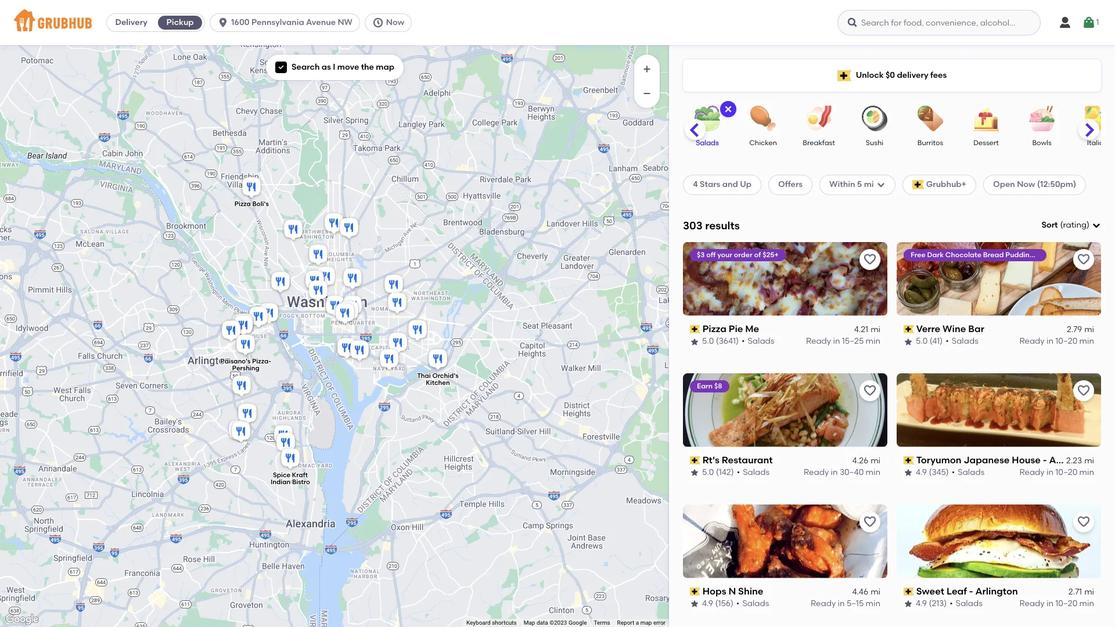 Task type: vqa. For each thing, say whether or not it's contained in the screenshot.
Southcenter in the right of the page
no



Task type: describe. For each thing, give the bounding box(es) containing it.
©2023
[[549, 620, 567, 626]]

4.9 for toryumon japanese house - arlington
[[916, 468, 927, 478]]

2 of from the left
[[1089, 251, 1096, 259]]

dark
[[927, 251, 944, 259]]

2.71
[[1069, 587, 1082, 597]]

mi for house
[[1084, 456, 1094, 466]]

pizza pie me image
[[236, 402, 259, 427]]

1600 pennsylvania avenue nw button
[[210, 13, 365, 32]]

toryumon japanese house - arlington
[[916, 455, 1092, 466]]

$15+
[[1097, 251, 1112, 259]]

5.0 (41)
[[916, 336, 943, 346]]

with
[[1036, 251, 1050, 259]]

verre wine bar
[[916, 323, 984, 334]]

min for hops n shine
[[866, 599, 880, 609]]

4.46 mi
[[852, 587, 880, 597]]

• for leaf
[[950, 599, 953, 609]]

1 vertical spatial arlington
[[975, 586, 1018, 597]]

min for rt's restaurant
[[866, 468, 880, 478]]

now button
[[365, 13, 416, 32]]

checkout
[[1078, 346, 1115, 356]]

salads down 'restaurant' in the right of the page
[[743, 468, 770, 478]]

taqueria al lado image
[[307, 243, 330, 268]]

1 horizontal spatial svg image
[[1058, 16, 1072, 30]]

pie
[[729, 323, 743, 334]]

report
[[617, 620, 634, 626]]

lalibela image
[[341, 267, 364, 292]]

nw
[[338, 17, 352, 27]]

1 order from the left
[[734, 251, 752, 259]]

grubhub plus flag logo image for unlock $0 delivery fees
[[837, 70, 851, 81]]

salads for shine
[[742, 599, 769, 609]]

pershing
[[232, 365, 259, 373]]

mandarin carry out image
[[406, 318, 429, 344]]

4.9 (213)
[[916, 599, 947, 609]]

svg image inside now button
[[372, 17, 384, 28]]

indian
[[271, 479, 291, 486]]

map data ©2023 google
[[524, 620, 587, 626]]

paisano's
[[220, 358, 251, 366]]

4.9 for hops n shine
[[702, 599, 713, 609]]

subscription pass image for sweet leaf - arlington
[[904, 588, 914, 596]]

subscription pass image for toryumon japanese house - arlington
[[904, 456, 914, 465]]

keyboard shortcuts button
[[466, 619, 517, 627]]

salads image
[[687, 106, 728, 131]]

courthaus social image
[[232, 314, 255, 339]]

svg image inside 1600 pennsylvania avenue nw button
[[217, 17, 229, 28]]

5.0 for verre wine bar
[[916, 336, 928, 346]]

leaf
[[947, 586, 967, 597]]

rating
[[1063, 220, 1087, 230]]

subscription pass image for pizza pie me
[[690, 325, 700, 333]]

plus icon image
[[641, 63, 653, 75]]

bread
[[983, 251, 1004, 259]]

min for verre wine bar
[[1079, 336, 1094, 346]]

t.h.a.i. in shirlington image
[[229, 420, 253, 445]]

burritos image
[[910, 106, 951, 131]]

i
[[333, 62, 335, 72]]

city sliders image
[[269, 270, 292, 296]]

(41)
[[930, 336, 943, 346]]

rt's restaurant logo image
[[683, 373, 887, 447]]

grubhub plus flag logo image for grubhub+
[[912, 180, 924, 190]]

1 of from the left
[[754, 251, 761, 259]]

mi right 5
[[864, 180, 874, 190]]

star icon image for sweet leaf - arlington
[[904, 600, 913, 609]]

star icon image for hops n shine
[[690, 600, 699, 609]]

google image
[[3, 612, 41, 627]]

orchid's
[[432, 372, 459, 380]]

salads for -
[[956, 599, 982, 609]]

japanese
[[964, 455, 1010, 466]]

kitchen
[[426, 379, 450, 387]]

verre
[[916, 323, 940, 334]]

results
[[705, 219, 740, 232]]

toryumon
[[916, 455, 962, 466]]

bistro
[[292, 479, 310, 486]]

hops n shine logo image
[[683, 504, 887, 578]]

Search for food, convenience, alcohol... search field
[[837, 10, 1041, 35]]

within 5 mi
[[829, 180, 874, 190]]

ready for hops n shine
[[811, 599, 836, 609]]

emmy squared image
[[377, 347, 401, 373]]

save this restaurant image for me
[[863, 253, 877, 266]]

303 results
[[683, 219, 740, 232]]

4.46
[[852, 587, 868, 597]]

unlock $0 delivery fees
[[856, 70, 947, 80]]

thai
[[417, 372, 431, 380]]

paisano's pizza- pershing thai orchid's kitchen
[[220, 358, 459, 387]]

verre wine bar image
[[230, 312, 253, 337]]

4.21 mi
[[854, 325, 880, 335]]

kraft
[[292, 472, 308, 479]]

2.23 mi
[[1066, 456, 1094, 466]]

delivery
[[897, 70, 928, 80]]

keyboard
[[466, 620, 491, 626]]

free
[[911, 251, 926, 259]]

salads for house
[[958, 468, 985, 478]]

10–20 for verre wine bar
[[1055, 336, 1077, 346]]

lost dog cafe (columbia pike) image
[[230, 374, 253, 400]]

svg image left chicken image
[[724, 105, 733, 114]]

• for japanese
[[952, 468, 955, 478]]

thai orchid's kitchen image
[[426, 347, 450, 373]]

rt's restaurant
[[703, 455, 773, 466]]

bowls image
[[1022, 106, 1062, 131]]

earn $8
[[697, 382, 722, 390]]

toryumon japanese house - arlington logo image
[[897, 373, 1101, 447]]

italian image
[[1077, 106, 1115, 131]]

none field containing sort
[[1042, 220, 1101, 231]]

• salads for leaf
[[950, 599, 982, 609]]

breakfast
[[803, 139, 835, 147]]

spice
[[273, 472, 290, 479]]

free dark chocolate bread pudding with your order of $15+
[[911, 251, 1112, 259]]

banana blossom bistro - union market dc image
[[382, 273, 405, 299]]

sweet leaf - arlington image
[[232, 312, 256, 337]]

report a map error
[[617, 620, 666, 626]]

0 horizontal spatial svg image
[[847, 17, 858, 28]]

1
[[1096, 17, 1099, 27]]

panera bread image
[[257, 301, 281, 327]]

$3 off your order of $25+
[[697, 251, 779, 259]]

• for pie
[[742, 336, 745, 346]]

main navigation navigation
[[0, 0, 1115, 45]]

mi for bar
[[1084, 325, 1094, 335]]

2.79
[[1067, 325, 1082, 335]]

star icon image for toryumon japanese house - arlington
[[904, 468, 913, 478]]

data
[[537, 620, 548, 626]]

terms
[[594, 620, 610, 626]]

• for restaurant
[[737, 468, 740, 478]]

2.23
[[1066, 456, 1082, 466]]

1 vertical spatial map
[[640, 620, 652, 626]]

min for toryumon japanese house - arlington
[[1079, 468, 1094, 478]]

and
[[722, 180, 738, 190]]

10–20 for toryumon japanese house - arlington
[[1055, 468, 1077, 478]]

10–20 for sweet leaf - arlington
[[1055, 599, 1077, 609]]

pizza pie me
[[703, 323, 759, 334]]

now inside button
[[386, 17, 404, 27]]

error
[[653, 620, 666, 626]]

mi for me
[[871, 325, 880, 335]]

google
[[569, 620, 587, 626]]

star icon image for verre wine bar
[[904, 337, 913, 346]]

subscription pass image for hops n shine
[[690, 588, 700, 596]]

verre wine bar logo image
[[897, 242, 1101, 316]]

ready in 10–20 min for sweet leaf - arlington
[[1019, 599, 1094, 609]]

move
[[337, 62, 359, 72]]

1600
[[231, 17, 250, 27]]

pizza d'oro image
[[322, 211, 346, 237]]

2 your from the left
[[1052, 251, 1067, 259]]

paisano's pizza-pershing image
[[234, 333, 257, 358]]

proceed to checkout
[[1032, 346, 1115, 356]]

ready for toryumon japanese house - arlington
[[1019, 468, 1045, 478]]

1 horizontal spatial arlington
[[1049, 455, 1092, 466]]

2.79 mi
[[1067, 325, 1094, 335]]

• salads for pie
[[742, 336, 774, 346]]

report a map error link
[[617, 620, 666, 626]]

• salads for japanese
[[952, 468, 985, 478]]

stars
[[700, 180, 720, 190]]

in for rt's restaurant
[[831, 468, 838, 478]]

ready in 30–40 min
[[804, 468, 880, 478]]



Task type: locate. For each thing, give the bounding box(es) containing it.
5.0 (3641)
[[702, 336, 739, 346]]

3 ready in 10–20 min from the top
[[1019, 599, 1094, 609]]

in for sweet leaf - arlington
[[1047, 599, 1053, 609]]

subscription pass image
[[690, 325, 700, 333], [904, 325, 914, 333], [904, 456, 914, 465]]

major's image
[[386, 291, 409, 317]]

earn
[[697, 382, 713, 390]]

now
[[386, 17, 404, 27], [1017, 180, 1035, 190]]

sweetgreen image
[[303, 269, 326, 294]]

ready in 10–20 min down 2.71
[[1019, 599, 1094, 609]]

• salads for wine
[[946, 336, 978, 346]]

0 horizontal spatial your
[[717, 251, 732, 259]]

your right the with at the right top of page
[[1052, 251, 1067, 259]]

pickup
[[166, 17, 194, 27]]

4.21
[[854, 325, 868, 335]]

delivery
[[115, 17, 147, 27]]

0 horizontal spatial of
[[754, 251, 761, 259]]

subscription pass image left "rt's"
[[690, 456, 700, 465]]

fees
[[930, 70, 947, 80]]

3 10–20 from the top
[[1055, 599, 1077, 609]]

ready in 10–20 min for verre wine bar
[[1019, 336, 1094, 346]]

salads down japanese
[[958, 468, 985, 478]]

star icon image left 5.0 (142)
[[690, 468, 699, 478]]

ready in 10–20 min for toryumon japanese house - arlington
[[1019, 468, 1094, 478]]

svg image inside 1 button
[[1082, 16, 1096, 30]]

1 horizontal spatial grubhub plus flag logo image
[[912, 180, 924, 190]]

5
[[857, 180, 862, 190]]

• right (345)
[[952, 468, 955, 478]]

(213)
[[929, 599, 947, 609]]

dessert image
[[966, 106, 1006, 131]]

• salads down japanese
[[952, 468, 985, 478]]

1 horizontal spatial your
[[1052, 251, 1067, 259]]

• salads down "sweet leaf - arlington"
[[950, 599, 982, 609]]

(142)
[[716, 468, 734, 478]]

hipcityveg chinatown image
[[341, 294, 364, 319]]

1 horizontal spatial map
[[640, 620, 652, 626]]

star icon image left "4.9 (345)" at the bottom of the page
[[904, 468, 913, 478]]

mikko nordic fine food image
[[314, 265, 337, 290]]

svg image
[[1058, 16, 1072, 30], [1082, 16, 1096, 30], [847, 17, 858, 28]]

5–15
[[847, 599, 864, 609]]

1 horizontal spatial order
[[1069, 251, 1087, 259]]

ambar image
[[386, 331, 409, 357]]

svg image left 'search'
[[278, 64, 285, 71]]

order left $25+ at the top of the page
[[734, 251, 752, 259]]

• down hops n shine
[[736, 599, 740, 609]]

4.9 down sweet on the bottom of the page
[[916, 599, 927, 609]]

save this restaurant image left free
[[863, 253, 877, 266]]

1 10–20 from the top
[[1055, 336, 1077, 346]]

breakfast image
[[799, 106, 839, 131]]

star icon image left the 5.0 (41)
[[904, 337, 913, 346]]

pizza for pizza boli's
[[234, 200, 251, 208]]

sushi
[[866, 139, 883, 147]]

min down '4.21 mi'
[[866, 336, 880, 346]]

min down 2.79 mi
[[1079, 336, 1094, 346]]

0 vertical spatial grubhub plus flag logo image
[[837, 70, 851, 81]]

pizza pie me logo image
[[683, 242, 887, 316]]

0 horizontal spatial map
[[376, 62, 394, 72]]

grubhub plus flag logo image left grubhub+
[[912, 180, 924, 190]]

0 vertical spatial now
[[386, 17, 404, 27]]

1 ready in 10–20 min from the top
[[1019, 336, 1094, 346]]

chicken
[[749, 139, 777, 147]]

5.0 left (3641)
[[702, 336, 714, 346]]

5.0 down verre
[[916, 336, 928, 346]]

(12:50pm)
[[1037, 180, 1076, 190]]

salads down me
[[748, 336, 774, 346]]

4.9 for sweet leaf - arlington
[[916, 599, 927, 609]]

min down 4.46 mi
[[866, 599, 880, 609]]

4.26 mi
[[852, 456, 880, 466]]

to
[[1068, 346, 1076, 356]]

- right leaf
[[969, 586, 973, 597]]

ready in 10–20 min
[[1019, 336, 1094, 346], [1019, 468, 1094, 478], [1019, 599, 1094, 609]]

1 vertical spatial grubhub plus flag logo image
[[912, 180, 924, 190]]

1600 pennsylvania avenue nw
[[231, 17, 352, 27]]

svg image
[[217, 17, 229, 28], [372, 17, 384, 28], [278, 64, 285, 71], [724, 105, 733, 114], [876, 180, 885, 190], [1092, 221, 1101, 230]]

save this restaurant image left $15+
[[1077, 253, 1091, 266]]

star icon image
[[690, 337, 699, 346], [904, 337, 913, 346], [690, 468, 699, 478], [904, 468, 913, 478], [690, 600, 699, 609], [904, 600, 913, 609]]

in
[[833, 336, 840, 346], [1047, 336, 1053, 346], [831, 468, 838, 478], [1047, 468, 1053, 478], [838, 599, 845, 609], [1047, 599, 1053, 609]]

min down 2.23 mi
[[1079, 468, 1094, 478]]

subscription pass image left verre
[[904, 325, 914, 333]]

(345)
[[929, 468, 949, 478]]

manny & olga's pizza - petworth image
[[337, 216, 361, 242]]

- right house
[[1043, 455, 1047, 466]]

save this restaurant image for bar
[[1077, 253, 1091, 266]]

mi for shine
[[871, 587, 880, 597]]

ready in 10–20 min down 2.23
[[1019, 468, 1094, 478]]

• for wine
[[946, 336, 949, 346]]

$0
[[886, 70, 895, 80]]

save this restaurant image
[[1077, 384, 1091, 398], [863, 515, 877, 529], [1077, 515, 1091, 529]]

delivery button
[[107, 13, 156, 32]]

chipotle image
[[333, 301, 357, 327]]

4
[[693, 180, 698, 190]]

search
[[292, 62, 320, 72]]

within
[[829, 180, 855, 190]]

0 vertical spatial 10–20
[[1055, 336, 1077, 346]]

sweet leaf - arlington logo image
[[897, 504, 1101, 578]]

subscription pass image left hops
[[690, 588, 700, 596]]

ready for pizza pie me
[[806, 336, 831, 346]]

spice kraft indian bistro image
[[279, 447, 302, 472]]

pizza boli's image
[[240, 175, 263, 201]]

4 stars and up
[[693, 180, 752, 190]]

5.0 down "rt's"
[[702, 468, 714, 478]]

mi for -
[[1084, 587, 1094, 597]]

4.26
[[852, 456, 868, 466]]

ready for verre wine bar
[[1019, 336, 1045, 346]]

• salads down me
[[742, 336, 774, 346]]

star icon image left 5.0 (3641)
[[690, 337, 699, 346]]

0 horizontal spatial now
[[386, 17, 404, 27]]

me
[[745, 323, 759, 334]]

toryumon japanese house - arlington image
[[247, 305, 270, 330]]

pizza inside map region
[[234, 200, 251, 208]]

0 horizontal spatial grubhub plus flag logo image
[[837, 70, 851, 81]]

terms link
[[594, 620, 610, 626]]

ready for rt's restaurant
[[804, 468, 829, 478]]

subscription pass image for verre wine bar
[[904, 325, 914, 333]]

1 vertical spatial -
[[969, 586, 973, 597]]

bowls
[[1032, 139, 1052, 147]]

grazie grazie image
[[335, 336, 358, 362]]

grubhub+
[[926, 180, 966, 190]]

5.0 for pizza pie me
[[702, 336, 714, 346]]

2 horizontal spatial svg image
[[1082, 16, 1096, 30]]

salads for me
[[748, 336, 774, 346]]

4.9 left (345)
[[916, 468, 927, 478]]

subscription pass image left pizza pie me
[[690, 325, 700, 333]]

salads down wine
[[952, 336, 978, 346]]

the
[[361, 62, 374, 72]]

mi right "2.79" in the bottom right of the page
[[1084, 325, 1094, 335]]

sort
[[1042, 220, 1058, 230]]

mi right 2.23
[[1084, 456, 1094, 466]]

• down rt's restaurant
[[737, 468, 740, 478]]

10–20
[[1055, 336, 1077, 346], [1055, 468, 1077, 478], [1055, 599, 1077, 609]]

order
[[734, 251, 752, 259], [1069, 251, 1087, 259]]

map right the 'a' on the right bottom of the page
[[640, 620, 652, 626]]

min for sweet leaf - arlington
[[1079, 599, 1094, 609]]

ready in 10–20 min down "2.79" in the bottom right of the page
[[1019, 336, 1094, 346]]

sushi image
[[854, 106, 895, 131]]

• for n
[[736, 599, 740, 609]]

mi right 4.26 on the right bottom
[[871, 456, 880, 466]]

svg image right nw at the top left
[[372, 17, 384, 28]]

svg image right )
[[1092, 221, 1101, 230]]

0 vertical spatial ready in 10–20 min
[[1019, 336, 1094, 346]]

keyboard shortcuts
[[466, 620, 517, 626]]

10–20 down 2.71
[[1055, 599, 1077, 609]]

chicken image
[[743, 106, 783, 131]]

star icon image left 4.9 (213)
[[904, 600, 913, 609]]

order left $15+
[[1069, 251, 1087, 259]]

1 vertical spatial ready in 10–20 min
[[1019, 468, 1094, 478]]

proceed to checkout button
[[997, 341, 1115, 362]]

min for pizza pie me
[[866, 336, 880, 346]]

2 ready in 10–20 min from the top
[[1019, 468, 1094, 478]]

(156)
[[715, 599, 733, 609]]

mi right 4.46
[[871, 587, 880, 597]]

pizza
[[234, 200, 251, 208], [703, 323, 726, 334]]

0 vertical spatial pizza
[[234, 200, 251, 208]]

momo navy yard image
[[348, 339, 371, 364]]

shine
[[738, 586, 763, 597]]

save this restaurant image for -
[[1077, 384, 1091, 398]]

shortcuts
[[492, 620, 517, 626]]

star icon image for pizza pie me
[[690, 337, 699, 346]]

now right nw at the top left
[[386, 17, 404, 27]]

mi right the 4.21 at the right bottom
[[871, 325, 880, 335]]

map
[[524, 620, 535, 626]]

1 your from the left
[[717, 251, 732, 259]]

2 10–20 from the top
[[1055, 468, 1077, 478]]

as
[[322, 62, 331, 72]]

•
[[742, 336, 745, 346], [946, 336, 949, 346], [737, 468, 740, 478], [952, 468, 955, 478], [736, 599, 740, 609], [950, 599, 953, 609]]

min
[[866, 336, 880, 346], [1079, 336, 1094, 346], [866, 468, 880, 478], [1079, 468, 1094, 478], [866, 599, 880, 609], [1079, 599, 1094, 609]]

$8
[[714, 382, 722, 390]]

grubhub plus flag logo image left unlock
[[837, 70, 851, 81]]

salads for bar
[[952, 336, 978, 346]]

1 horizontal spatial now
[[1017, 180, 1035, 190]]

avenue
[[306, 17, 336, 27]]

le pain quotidien (clarendon blvd) image
[[220, 319, 243, 344]]

0 horizontal spatial order
[[734, 251, 752, 259]]

save this restaurant image down 15–25
[[863, 384, 877, 398]]

in for pizza pie me
[[833, 336, 840, 346]]

arlington right house
[[1049, 455, 1092, 466]]

grubhub plus flag logo image
[[837, 70, 851, 81], [912, 180, 924, 190]]

mi
[[864, 180, 874, 190], [871, 325, 880, 335], [1084, 325, 1094, 335], [871, 456, 880, 466], [1084, 456, 1094, 466], [871, 587, 880, 597], [1084, 587, 1094, 597]]

• salads down shine
[[736, 599, 769, 609]]

0 horizontal spatial -
[[969, 586, 973, 597]]

minus icon image
[[641, 88, 653, 99]]

5.0 for rt's restaurant
[[702, 468, 714, 478]]

• salads down 'restaurant' in the right of the page
[[737, 468, 770, 478]]

svg image inside field
[[1092, 221, 1101, 230]]

pizza left boli's
[[234, 200, 251, 208]]

save this restaurant image
[[863, 253, 877, 266], [1077, 253, 1091, 266], [863, 384, 877, 398]]

salads down "sweet leaf - arlington"
[[956, 599, 982, 609]]

save this restaurant button
[[860, 249, 880, 270], [1073, 249, 1094, 270], [860, 380, 880, 401], [1073, 380, 1094, 401], [860, 511, 880, 532], [1073, 511, 1094, 532]]

2 order from the left
[[1069, 251, 1087, 259]]

pizza for pizza pie me
[[703, 323, 726, 334]]

2 vertical spatial 10–20
[[1055, 599, 1077, 609]]

hops n shine image
[[274, 431, 297, 456]]

map right "the"
[[376, 62, 394, 72]]

1 horizontal spatial of
[[1089, 251, 1096, 259]]

pudding
[[1005, 251, 1034, 259]]

of left $15+
[[1089, 251, 1096, 259]]

star icon image left 4.9 (156)
[[690, 600, 699, 609]]

10–20 down 2.23
[[1055, 468, 1077, 478]]

1 vertical spatial pizza
[[703, 323, 726, 334]]

(
[[1060, 220, 1063, 230]]

1 vertical spatial now
[[1017, 180, 1035, 190]]

pennsylvania
[[251, 17, 304, 27]]

offers
[[778, 180, 803, 190]]

sweet
[[916, 586, 944, 597]]

salads down shine
[[742, 599, 769, 609]]

subscription pass image left toryumon at the right of page
[[904, 456, 914, 465]]

hops
[[703, 586, 726, 597]]

open now (12:50pm)
[[993, 180, 1076, 190]]

• right (213) on the right bottom
[[950, 599, 953, 609]]

save this restaurant image for arlington
[[1077, 515, 1091, 529]]

• salads for restaurant
[[737, 468, 770, 478]]

fresh med image
[[282, 218, 305, 243]]

2 vertical spatial ready in 10–20 min
[[1019, 599, 1094, 609]]

0 horizontal spatial arlington
[[975, 586, 1018, 597]]

1 horizontal spatial -
[[1043, 455, 1047, 466]]

• salads for n
[[736, 599, 769, 609]]

rt's restaurant image
[[272, 423, 295, 449]]

salads
[[696, 139, 719, 147], [748, 336, 774, 346], [952, 336, 978, 346], [743, 468, 770, 478], [958, 468, 985, 478], [742, 599, 769, 609], [956, 599, 982, 609]]

None field
[[1042, 220, 1101, 231]]

search as i move the map
[[292, 62, 394, 72]]

(3641)
[[716, 336, 739, 346]]

1 vertical spatial 10–20
[[1055, 468, 1077, 478]]

15–25
[[842, 336, 864, 346]]

of
[[754, 251, 761, 259], [1089, 251, 1096, 259]]

pizza up 5.0 (3641)
[[703, 323, 726, 334]]

dessert
[[973, 139, 999, 147]]

subway® image
[[337, 299, 361, 325]]

min down 2.71 mi
[[1079, 599, 1094, 609]]

svg image right 5
[[876, 180, 885, 190]]

bar
[[968, 323, 984, 334]]

sweet leaf - arlington
[[916, 586, 1018, 597]]

in for toryumon japanese house - arlington
[[1047, 468, 1053, 478]]

4.9 (345)
[[916, 468, 949, 478]]

now right open
[[1017, 180, 1035, 190]]

4.9
[[916, 468, 927, 478], [702, 599, 713, 609], [916, 599, 927, 609]]

mi right 2.71
[[1084, 587, 1094, 597]]

star icon image for rt's restaurant
[[690, 468, 699, 478]]

ready for sweet leaf - arlington
[[1019, 599, 1045, 609]]

4.9 down hops
[[702, 599, 713, 609]]

wine
[[943, 323, 966, 334]]

• salads down wine
[[946, 336, 978, 346]]

bub and pop's image
[[307, 279, 330, 304]]

burritos
[[917, 139, 943, 147]]

salads down salads image at the top right
[[696, 139, 719, 147]]

subscription pass image
[[690, 456, 700, 465], [690, 588, 700, 596], [904, 588, 914, 596]]

• right (41)
[[946, 336, 949, 346]]

sort ( rating )
[[1042, 220, 1090, 230]]

0 horizontal spatial pizza
[[234, 200, 251, 208]]

potbelly sandwich works image
[[323, 294, 347, 319]]

ichiban sushi & ramen image
[[226, 419, 250, 444]]

0 vertical spatial -
[[1043, 455, 1047, 466]]

30–40
[[840, 468, 864, 478]]

10–20 down "2.79" in the bottom right of the page
[[1055, 336, 1077, 346]]

arlington right leaf
[[975, 586, 1018, 597]]

map region
[[0, 39, 700, 627]]

subscription pass image for rt's restaurant
[[690, 456, 700, 465]]

proceed
[[1032, 346, 1066, 356]]

your right off on the right
[[717, 251, 732, 259]]

min down 4.26 mi
[[866, 468, 880, 478]]

ready
[[806, 336, 831, 346], [1019, 336, 1045, 346], [804, 468, 829, 478], [1019, 468, 1045, 478], [811, 599, 836, 609], [1019, 599, 1045, 609]]

• down pie
[[742, 336, 745, 346]]

ready in 15–25 min
[[806, 336, 880, 346]]

in for hops n shine
[[838, 599, 845, 609]]

0 vertical spatial map
[[376, 62, 394, 72]]

svg image left 1600
[[217, 17, 229, 28]]

in for verre wine bar
[[1047, 336, 1053, 346]]

hops n shine
[[703, 586, 763, 597]]

1 horizontal spatial pizza
[[703, 323, 726, 334]]

subscription pass image left sweet on the bottom of the page
[[904, 588, 914, 596]]

of left $25+ at the top of the page
[[754, 251, 761, 259]]

0 vertical spatial arlington
[[1049, 455, 1092, 466]]



